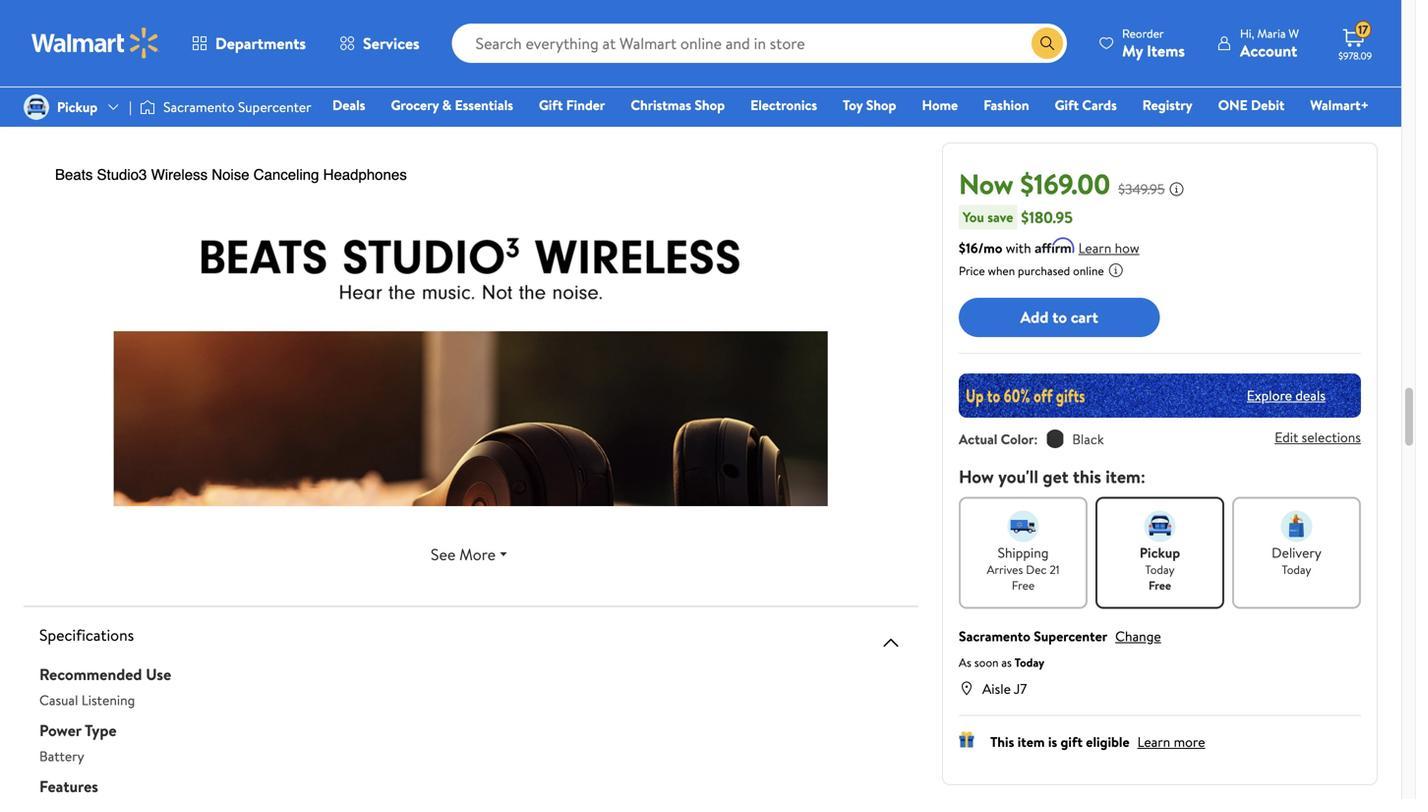 Task type: vqa. For each thing, say whether or not it's contained in the screenshot.
binga
no



Task type: locate. For each thing, give the bounding box(es) containing it.
today inside sacramento supercenter change as soon as today
[[1015, 654, 1044, 671]]

j7
[[1014, 679, 1027, 698]]

today down "intent image for pickup"
[[1145, 561, 1175, 578]]

item
[[1017, 732, 1045, 752]]

explore deals link
[[1239, 378, 1333, 413]]

specifications image
[[879, 631, 903, 655]]

registry link
[[1134, 94, 1201, 116]]

one debit link
[[1209, 94, 1293, 116]]

up to sixty percent off deals. shop now. image
[[959, 373, 1361, 418]]

today inside the delivery today
[[1282, 561, 1311, 578]]

2 free from the left
[[1149, 577, 1171, 594]]

free inside pickup today free
[[1149, 577, 1171, 594]]

more
[[1174, 732, 1205, 752]]

hi,
[[1240, 25, 1254, 42]]

 image
[[140, 97, 155, 117]]

actual color :
[[959, 429, 1038, 449]]

2 gift from the left
[[1055, 95, 1079, 115]]

when
[[988, 262, 1015, 279]]

reorder
[[1122, 25, 1164, 42]]

sacramento for sacramento supercenter change as soon as today
[[959, 627, 1030, 646]]

how
[[1115, 238, 1139, 257]]

supercenter inside sacramento supercenter change as soon as today
[[1034, 627, 1107, 646]]

sacramento supercenter
[[163, 97, 311, 116]]

pickup for pickup
[[57, 97, 98, 116]]

 image
[[24, 94, 49, 120]]

1 vertical spatial supercenter
[[1034, 627, 1107, 646]]

selections
[[1302, 428, 1361, 447]]

0 vertical spatial pickup
[[57, 97, 98, 116]]

0 vertical spatial learn
[[1078, 238, 1111, 257]]

1 vertical spatial sacramento
[[959, 627, 1030, 646]]

:
[[1034, 429, 1038, 449]]

0 horizontal spatial supercenter
[[238, 97, 311, 116]]

1 horizontal spatial supercenter
[[1034, 627, 1107, 646]]

0 horizontal spatial today
[[1015, 654, 1044, 671]]

0 horizontal spatial shop
[[695, 95, 725, 115]]

1 horizontal spatial gift
[[1055, 95, 1079, 115]]

sacramento inside sacramento supercenter change as soon as today
[[959, 627, 1030, 646]]

power
[[39, 720, 81, 741]]

1 horizontal spatial sacramento
[[959, 627, 1030, 646]]

0 vertical spatial supercenter
[[238, 97, 311, 116]]

listening
[[81, 691, 135, 710]]

1 vertical spatial learn
[[1137, 732, 1170, 752]]

eligible
[[1086, 732, 1129, 752]]

purchased
[[1018, 262, 1070, 279]]

today inside pickup today free
[[1145, 561, 1175, 578]]

see more button
[[39, 535, 903, 574]]

&
[[442, 95, 451, 115]]

to
[[1052, 306, 1067, 328]]

1 vertical spatial pickup
[[1140, 543, 1180, 562]]

today right as
[[1015, 654, 1044, 671]]

0 horizontal spatial free
[[1012, 577, 1035, 594]]

debit
[[1251, 95, 1285, 115]]

add
[[1020, 306, 1048, 328]]

learn left "more"
[[1137, 732, 1170, 752]]

deals
[[332, 95, 365, 115]]

1 free from the left
[[1012, 577, 1035, 594]]

gift finder link
[[530, 94, 614, 116]]

2 horizontal spatial today
[[1282, 561, 1311, 578]]

features
[[39, 776, 98, 797]]

sacramento right | in the top left of the page
[[163, 97, 235, 116]]

2 shop from the left
[[866, 95, 896, 115]]

type
[[85, 720, 117, 741]]

about the brand image
[[879, 89, 903, 113]]

aisle j7
[[982, 679, 1027, 698]]

gift left finder
[[539, 95, 563, 115]]

17
[[1358, 21, 1368, 38]]

affirm image
[[1035, 237, 1074, 253]]

learn
[[1078, 238, 1111, 257], [1137, 732, 1170, 752]]

pickup
[[57, 97, 98, 116], [1140, 543, 1180, 562]]

christmas
[[631, 95, 691, 115]]

supercenter left change button on the bottom of the page
[[1034, 627, 1107, 646]]

shop right christmas
[[695, 95, 725, 115]]

today for delivery
[[1282, 561, 1311, 578]]

pickup today free
[[1140, 543, 1180, 594]]

see more
[[431, 544, 496, 565]]

gift cards link
[[1046, 94, 1126, 116]]

1 horizontal spatial shop
[[866, 95, 896, 115]]

change button
[[1115, 627, 1161, 646]]

home link
[[913, 94, 967, 116]]

departments button
[[175, 20, 323, 67]]

sacramento up soon
[[959, 627, 1030, 646]]

the
[[85, 83, 108, 104]]

shop
[[695, 95, 725, 115], [866, 95, 896, 115]]

supercenter down departments
[[238, 97, 311, 116]]

gift
[[1061, 732, 1083, 752]]

w
[[1289, 25, 1299, 42]]

1 horizontal spatial today
[[1145, 561, 1175, 578]]

now
[[959, 165, 1014, 203]]

toy shop
[[843, 95, 896, 115]]

21
[[1049, 561, 1060, 578]]

soon
[[974, 654, 999, 671]]

gift inside gift cards link
[[1055, 95, 1079, 115]]

more
[[459, 544, 496, 565]]

gifting made easy image
[[959, 732, 975, 748]]

1 horizontal spatial pickup
[[1140, 543, 1180, 562]]

shop right toy
[[866, 95, 896, 115]]

1 horizontal spatial learn
[[1137, 732, 1170, 752]]

0 horizontal spatial gift
[[539, 95, 563, 115]]

Search search field
[[452, 24, 1067, 63]]

today down the intent image for delivery in the bottom right of the page
[[1282, 561, 1311, 578]]

0 horizontal spatial pickup
[[57, 97, 98, 116]]

battery
[[39, 747, 84, 766]]

how you'll get this item:
[[959, 464, 1146, 489]]

price when purchased online
[[959, 262, 1104, 279]]

free inside shipping arrives dec 21 free
[[1012, 577, 1035, 594]]

1 horizontal spatial free
[[1149, 577, 1171, 594]]

intent image for shipping image
[[1007, 511, 1039, 542]]

one debit
[[1218, 95, 1285, 115]]

learn up online
[[1078, 238, 1111, 257]]

add to cart button
[[959, 298, 1160, 337]]

search icon image
[[1039, 35, 1055, 51]]

1 gift from the left
[[539, 95, 563, 115]]

about the brand
[[39, 83, 151, 104]]

walmart+ link
[[1301, 94, 1378, 116]]

cart
[[1071, 306, 1098, 328]]

pickup left | in the top left of the page
[[57, 97, 98, 116]]

$16/mo
[[959, 238, 1002, 257]]

pickup down "intent image for pickup"
[[1140, 543, 1180, 562]]

gift inside gift finder link
[[539, 95, 563, 115]]

learn more about strikethrough prices image
[[1169, 181, 1184, 197]]

1 shop from the left
[[695, 95, 725, 115]]

departments
[[215, 32, 306, 54]]

gift left 'cards'
[[1055, 95, 1079, 115]]

sacramento
[[163, 97, 235, 116], [959, 627, 1030, 646]]

this item is gift eligible learn more
[[990, 732, 1205, 752]]

you'll
[[998, 464, 1038, 489]]

0 vertical spatial sacramento
[[163, 97, 235, 116]]

edit
[[1275, 428, 1298, 447]]

0 horizontal spatial sacramento
[[163, 97, 235, 116]]

free up change
[[1149, 577, 1171, 594]]

0 horizontal spatial learn
[[1078, 238, 1111, 257]]

my
[[1122, 40, 1143, 61]]

is
[[1048, 732, 1057, 752]]

aisle
[[982, 679, 1011, 698]]

|
[[129, 97, 132, 116]]

free down shipping
[[1012, 577, 1035, 594]]

legal information image
[[1108, 262, 1124, 278]]

delivery
[[1272, 543, 1321, 562]]

deals
[[1295, 386, 1326, 405]]



Task type: describe. For each thing, give the bounding box(es) containing it.
walmart image
[[31, 28, 159, 59]]

christmas shop link
[[622, 94, 734, 116]]

finder
[[566, 95, 605, 115]]

learn inside "button"
[[1078, 238, 1111, 257]]

as
[[1001, 654, 1012, 671]]

supercenter for sacramento supercenter change as soon as today
[[1034, 627, 1107, 646]]

use
[[146, 664, 171, 685]]

sacramento for sacramento supercenter
[[163, 97, 235, 116]]

registry
[[1142, 95, 1193, 115]]

shop for christmas shop
[[695, 95, 725, 115]]

price
[[959, 262, 985, 279]]

one
[[1218, 95, 1248, 115]]

electronics
[[750, 95, 817, 115]]

you save $180.95
[[963, 206, 1073, 228]]

edit selections button
[[1275, 428, 1361, 447]]

with
[[1006, 238, 1031, 257]]

reorder my items
[[1122, 25, 1185, 61]]

black
[[1072, 429, 1104, 449]]

as
[[959, 654, 971, 671]]

grocery & essentials link
[[382, 94, 522, 116]]

online
[[1073, 262, 1104, 279]]

intent image for pickup image
[[1144, 511, 1176, 542]]

items
[[1147, 40, 1185, 61]]

delivery today
[[1272, 543, 1321, 578]]

recommended use casual listening power type battery features
[[39, 664, 171, 797]]

$349.95
[[1118, 179, 1165, 199]]

edit selections
[[1275, 428, 1361, 447]]

explore deals
[[1247, 386, 1326, 405]]

gift cards
[[1055, 95, 1117, 115]]

gift for gift cards
[[1055, 95, 1079, 115]]

essentials
[[455, 95, 513, 115]]

toy shop link
[[834, 94, 905, 116]]

pickup for pickup today free
[[1140, 543, 1180, 562]]

grocery
[[391, 95, 439, 115]]

walmart+
[[1310, 95, 1369, 115]]

supercenter for sacramento supercenter
[[238, 97, 311, 116]]

specifications
[[39, 624, 134, 646]]

item:
[[1106, 464, 1146, 489]]

fashion
[[984, 95, 1029, 115]]

learn how button
[[1078, 238, 1139, 258]]

actual
[[959, 429, 997, 449]]

fashion link
[[975, 94, 1038, 116]]

explore
[[1247, 386, 1292, 405]]

services button
[[323, 20, 436, 67]]

about
[[39, 83, 81, 104]]

gift for gift finder
[[539, 95, 563, 115]]

christmas shop
[[631, 95, 725, 115]]

$978.09
[[1338, 49, 1372, 62]]

arrives
[[987, 561, 1023, 578]]

recommended
[[39, 664, 142, 685]]

grocery & essentials
[[391, 95, 513, 115]]

shipping arrives dec 21 free
[[987, 543, 1060, 594]]

now $169.00
[[959, 165, 1110, 203]]

services
[[363, 32, 420, 54]]

learn how
[[1078, 238, 1139, 257]]

maria
[[1257, 25, 1286, 42]]

deals link
[[324, 94, 374, 116]]

today for pickup
[[1145, 561, 1175, 578]]

casual
[[39, 691, 78, 710]]

save
[[988, 207, 1013, 226]]

gift finder
[[539, 95, 605, 115]]

shop for toy shop
[[866, 95, 896, 115]]

electronics link
[[742, 94, 826, 116]]

color
[[1001, 429, 1034, 449]]

intent image for delivery image
[[1281, 511, 1312, 542]]

you
[[963, 207, 984, 226]]

how
[[959, 464, 994, 489]]

Walmart Site-Wide search field
[[452, 24, 1067, 63]]

hi, maria w account
[[1240, 25, 1299, 61]]

cards
[[1082, 95, 1117, 115]]

toy
[[843, 95, 863, 115]]



